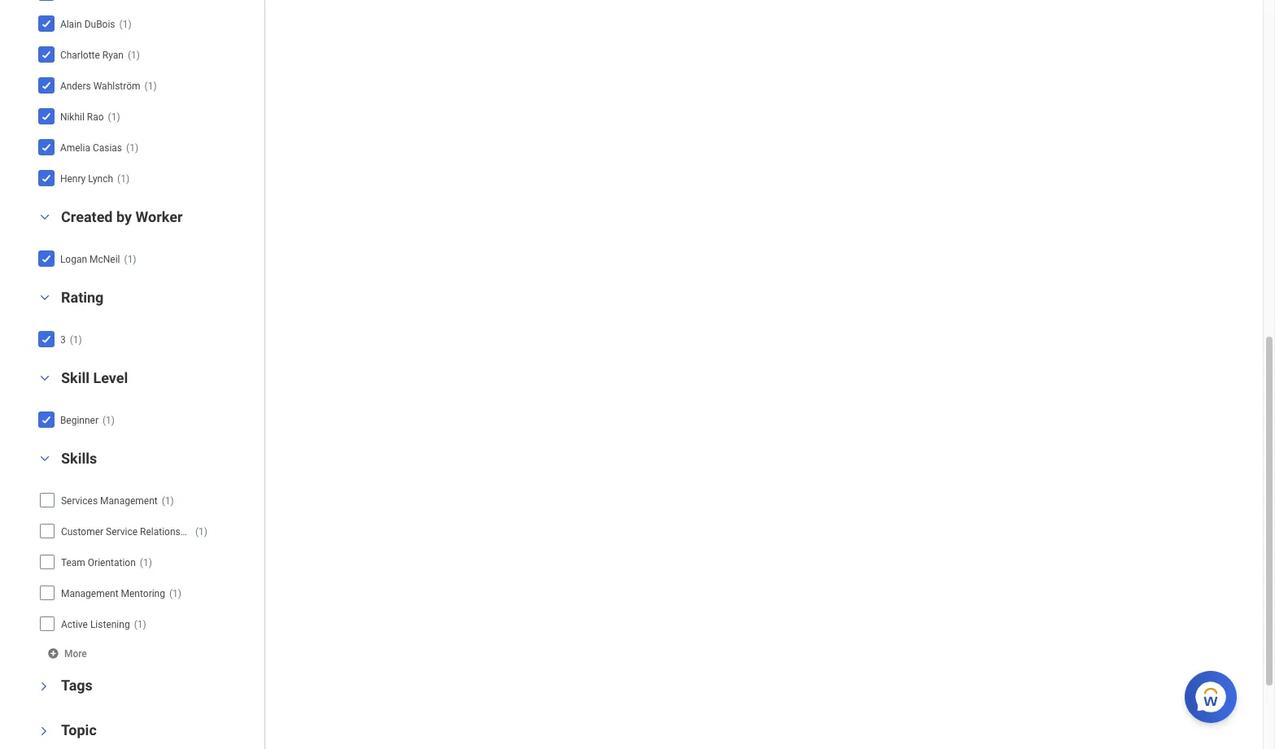 Task type: describe. For each thing, give the bounding box(es) containing it.
created
[[61, 208, 113, 225]]

chevron down image for rating
[[35, 292, 55, 304]]

nikhil rao
[[60, 111, 104, 123]]

1 vertical spatial management
[[196, 527, 254, 538]]

(1) for logan mcneil
[[124, 254, 136, 265]]

customer
[[61, 527, 103, 538]]

chevron down image for skill level
[[35, 373, 55, 384]]

worker
[[136, 208, 183, 225]]

(1) for active listening
[[134, 619, 146, 631]]

(1) for team orientation
[[140, 558, 152, 569]]

(1) for henry lynch
[[117, 173, 130, 185]]

more button
[[47, 647, 89, 661]]

skills group
[[29, 449, 256, 664]]

henry lynch
[[60, 173, 113, 185]]

orientation
[[88, 558, 136, 569]]

relationship
[[140, 527, 194, 538]]

chevron down image for tags
[[38, 677, 50, 697]]

check small image for beginner
[[37, 410, 56, 430]]

check small image for anders wahlström
[[37, 75, 56, 95]]

(1) for beginner
[[103, 415, 115, 427]]

logan mcneil
[[60, 254, 120, 265]]

more
[[64, 649, 87, 660]]

tags
[[61, 677, 93, 694]]

(1) for amelia casias
[[126, 142, 138, 154]]

beginner
[[60, 415, 99, 427]]

service
[[106, 527, 138, 538]]

nikhil
[[60, 111, 85, 123]]

alain dubois
[[60, 19, 115, 30]]

management mentoring
[[61, 589, 165, 600]]

lynch
[[88, 173, 113, 185]]

logan
[[60, 254, 87, 265]]

active
[[61, 619, 88, 631]]

rating button
[[61, 289, 104, 306]]

3
[[60, 334, 66, 346]]

amelia casias
[[60, 142, 122, 154]]

chevron down image for topic
[[38, 722, 50, 741]]

skills button
[[61, 450, 97, 467]]

(1) for customer service relationship management
[[195, 527, 208, 538]]

tags button
[[61, 677, 93, 694]]

skills tree
[[39, 487, 254, 638]]

(1) for alain dubois
[[119, 19, 132, 30]]

skill level
[[61, 370, 128, 387]]

(1) for management mentoring
[[169, 589, 182, 600]]

(1) for charlotte ryan
[[128, 50, 140, 61]]

created by worker
[[61, 208, 183, 225]]

alain
[[60, 19, 82, 30]]

listening
[[90, 619, 130, 631]]

(1) for services management
[[162, 496, 174, 507]]

rating group
[[33, 288, 256, 356]]

2 vertical spatial management
[[61, 589, 119, 600]]

services
[[61, 496, 98, 507]]

check small image for nikhil rao
[[37, 106, 56, 126]]

skill
[[61, 370, 90, 387]]

chevron down image for created by worker
[[35, 212, 55, 223]]



Task type: locate. For each thing, give the bounding box(es) containing it.
(1) for anders wahlström
[[145, 80, 157, 92]]

1 vertical spatial chevron down image
[[38, 677, 50, 697]]

charlotte
[[60, 50, 100, 61]]

chevron down image left skills button
[[35, 453, 55, 465]]

anders wahlström
[[60, 80, 141, 92]]

(1) for 3
[[70, 334, 82, 346]]

active listening
[[61, 619, 130, 631]]

chevron down image for skills
[[35, 453, 55, 465]]

casias
[[93, 142, 122, 154]]

anders
[[60, 80, 91, 92]]

chevron down image
[[35, 292, 55, 304], [35, 373, 55, 384], [35, 453, 55, 465], [38, 722, 50, 741]]

1 check small image from the top
[[37, 0, 56, 2]]

0 vertical spatial check small image
[[37, 137, 56, 157]]

skills
[[61, 450, 97, 467]]

4 check small image from the top
[[37, 75, 56, 95]]

skill level group
[[33, 369, 256, 437]]

check small image left henry
[[37, 168, 56, 188]]

dubois
[[84, 19, 115, 30]]

chevron down image left rating
[[35, 292, 55, 304]]

(1) right the wahlström
[[145, 80, 157, 92]]

team orientation
[[61, 558, 136, 569]]

check small image
[[37, 0, 56, 2], [37, 14, 56, 33], [37, 45, 56, 64], [37, 75, 56, 95], [37, 106, 56, 126], [37, 329, 56, 349], [37, 410, 56, 430]]

(1) right lynch
[[117, 173, 130, 185]]

check small image inside skill level group
[[37, 410, 56, 430]]

created by worker group
[[33, 207, 256, 276]]

wahlström
[[93, 80, 141, 92]]

rao
[[87, 111, 104, 123]]

charlotte ryan
[[60, 50, 124, 61]]

(1) inside created by worker group
[[124, 254, 136, 265]]

chevron down image
[[35, 212, 55, 223], [38, 677, 50, 697]]

(1) for nikhil rao
[[108, 111, 120, 123]]

tree containing alain dubois
[[37, 0, 251, 192]]

1 vertical spatial check small image
[[37, 168, 56, 188]]

management
[[100, 496, 158, 507], [196, 527, 254, 538], [61, 589, 119, 600]]

services management
[[61, 496, 158, 507]]

created by worker button
[[61, 208, 183, 225]]

topic
[[61, 722, 97, 739]]

check small image for amelia
[[37, 137, 56, 157]]

henry
[[60, 173, 86, 185]]

level
[[93, 370, 128, 387]]

check small image for alain dubois
[[37, 14, 56, 33]]

(1) inside skill level group
[[103, 415, 115, 427]]

2 check small image from the top
[[37, 14, 56, 33]]

(1) right ryan
[[128, 50, 140, 61]]

(1) right mentoring
[[169, 589, 182, 600]]

(1) right dubois
[[119, 19, 132, 30]]

check small image left logan
[[37, 249, 56, 268]]

management right relationship
[[196, 527, 254, 538]]

chevron down image left the tags
[[38, 677, 50, 697]]

skill level button
[[61, 370, 128, 387]]

check small image inside created by worker group
[[37, 249, 56, 268]]

check small image for charlotte ryan
[[37, 45, 56, 64]]

(1) right 3
[[70, 334, 82, 346]]

(1)
[[119, 19, 132, 30], [128, 50, 140, 61], [145, 80, 157, 92], [108, 111, 120, 123], [126, 142, 138, 154], [117, 173, 130, 185], [124, 254, 136, 265], [70, 334, 82, 346], [103, 415, 115, 427], [162, 496, 174, 507], [195, 527, 208, 538], [140, 558, 152, 569], [169, 589, 182, 600], [134, 619, 146, 631]]

check small image for logan
[[37, 249, 56, 268]]

chevron down image left topic button
[[38, 722, 50, 741]]

chevron down image inside skill level group
[[35, 373, 55, 384]]

topic button
[[61, 722, 97, 739]]

check small image
[[37, 137, 56, 157], [37, 168, 56, 188], [37, 249, 56, 268]]

(1) inside rating group
[[70, 334, 82, 346]]

rating
[[61, 289, 104, 306]]

amelia
[[60, 142, 90, 154]]

tree
[[37, 0, 251, 192]]

chevron down image inside rating group
[[35, 292, 55, 304]]

(1) right relationship
[[195, 527, 208, 538]]

7 check small image from the top
[[37, 410, 56, 430]]

mcneil
[[90, 254, 120, 265]]

1 check small image from the top
[[37, 137, 56, 157]]

(1) right the listening
[[134, 619, 146, 631]]

3 check small image from the top
[[37, 45, 56, 64]]

0 vertical spatial management
[[100, 496, 158, 507]]

check small image for henry
[[37, 168, 56, 188]]

ryan
[[102, 50, 124, 61]]

customer service relationship management
[[61, 527, 254, 538]]

by
[[116, 208, 132, 225]]

3 check small image from the top
[[37, 249, 56, 268]]

check small image left amelia
[[37, 137, 56, 157]]

team
[[61, 558, 85, 569]]

check small image for 3
[[37, 329, 56, 349]]

(1) up relationship
[[162, 496, 174, 507]]

mentoring
[[121, 589, 165, 600]]

(1) right the casias
[[126, 142, 138, 154]]

5 check small image from the top
[[37, 106, 56, 126]]

chevron down image inside skills group
[[35, 453, 55, 465]]

management up active listening
[[61, 589, 119, 600]]

chevron down image inside created by worker group
[[35, 212, 55, 223]]

0 vertical spatial chevron down image
[[35, 212, 55, 223]]

(1) up mentoring
[[140, 558, 152, 569]]

chevron down image left skill
[[35, 373, 55, 384]]

2 vertical spatial check small image
[[37, 249, 56, 268]]

chevron down image left "created"
[[35, 212, 55, 223]]

management up service
[[100, 496, 158, 507]]

(1) right "mcneil"
[[124, 254, 136, 265]]

check small image inside rating group
[[37, 329, 56, 349]]

(1) right beginner
[[103, 415, 115, 427]]

(1) right rao
[[108, 111, 120, 123]]

2 check small image from the top
[[37, 168, 56, 188]]

6 check small image from the top
[[37, 329, 56, 349]]



Task type: vqa. For each thing, say whether or not it's contained in the screenshot.
46
no



